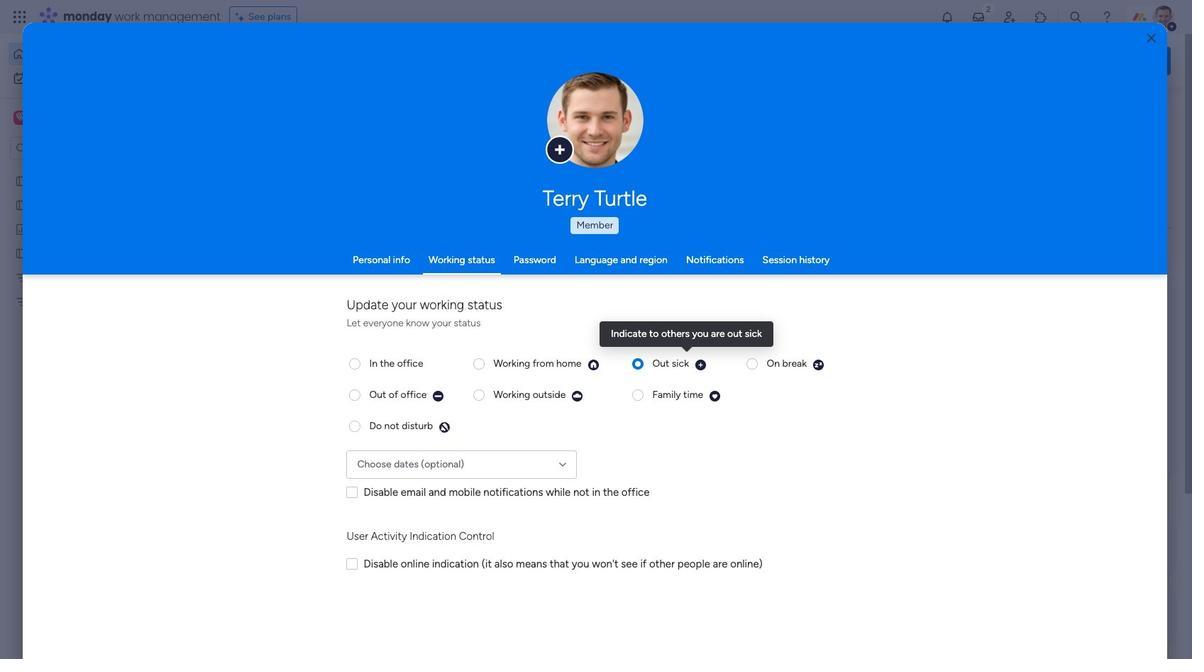 Task type: describe. For each thing, give the bounding box(es) containing it.
0 vertical spatial option
[[9, 43, 172, 65]]

update feed image
[[972, 10, 986, 24]]

workspace image
[[16, 110, 25, 126]]

1 vertical spatial option
[[9, 67, 172, 89]]

workspace image
[[13, 110, 28, 126]]

2 vertical spatial option
[[0, 168, 181, 171]]

invite members image
[[1003, 10, 1017, 24]]

help center element
[[958, 585, 1171, 642]]

terry turtle image
[[1152, 6, 1175, 28]]

public board image
[[15, 246, 28, 260]]

2 element
[[362, 534, 379, 551]]

remove from favorites image
[[421, 259, 435, 274]]

add to favorites image for 3rd component image
[[885, 259, 899, 274]]

2 horizontal spatial preview image
[[709, 390, 721, 402]]

add to favorites image
[[421, 433, 435, 447]]

1 component image from the left
[[237, 281, 250, 294]]

0 horizontal spatial public dashboard image
[[15, 222, 28, 236]]



Task type: locate. For each thing, give the bounding box(es) containing it.
0 vertical spatial public dashboard image
[[15, 222, 28, 236]]

quick search results list box
[[219, 133, 924, 495]]

add to favorites image
[[653, 259, 667, 274], [885, 259, 899, 274]]

1 vertical spatial public dashboard image
[[701, 259, 717, 275]]

help image
[[1100, 10, 1114, 24]]

getting started element
[[958, 517, 1171, 574]]

notifications image
[[940, 10, 954, 24]]

2 component image from the left
[[469, 281, 482, 294]]

2 horizontal spatial component image
[[701, 281, 714, 294]]

0 horizontal spatial add to favorites image
[[653, 259, 667, 274]]

2 image
[[982, 1, 995, 17]]

Search in workspace field
[[30, 140, 119, 156]]

public dashboard image
[[15, 222, 28, 236], [701, 259, 717, 275]]

search everything image
[[1069, 10, 1083, 24]]

preview image
[[695, 359, 707, 371], [813, 359, 825, 371], [572, 390, 584, 402], [439, 421, 451, 433]]

preview image
[[587, 359, 599, 371], [433, 390, 445, 402], [709, 390, 721, 402]]

0 horizontal spatial preview image
[[433, 390, 445, 402]]

2 add to favorites image from the left
[[885, 259, 899, 274]]

1 horizontal spatial preview image
[[587, 359, 599, 371]]

option
[[9, 43, 172, 65], [9, 67, 172, 89], [0, 168, 181, 171]]

component image
[[237, 281, 250, 294], [469, 281, 482, 294], [701, 281, 714, 294]]

1 add to favorites image from the left
[[653, 259, 667, 274]]

1 horizontal spatial component image
[[469, 281, 482, 294]]

1 horizontal spatial add to favorites image
[[885, 259, 899, 274]]

1 horizontal spatial public dashboard image
[[701, 259, 717, 275]]

dapulse x slim image
[[1150, 103, 1167, 120]]

close image
[[1147, 33, 1156, 44]]

0 horizontal spatial component image
[[237, 281, 250, 294]]

add to favorites image for 2nd component image from the left
[[653, 259, 667, 274]]

select product image
[[13, 10, 27, 24]]

monday marketplace image
[[1034, 10, 1048, 24]]

workspace selection element
[[13, 109, 119, 128]]

public board image
[[15, 174, 28, 187], [15, 198, 28, 211], [237, 259, 253, 275], [469, 259, 485, 275]]

list box
[[0, 166, 181, 505]]

see plans image
[[235, 9, 248, 25]]

3 component image from the left
[[701, 281, 714, 294]]



Task type: vqa. For each thing, say whether or not it's contained in the screenshot.
Add to favorites image
yes



